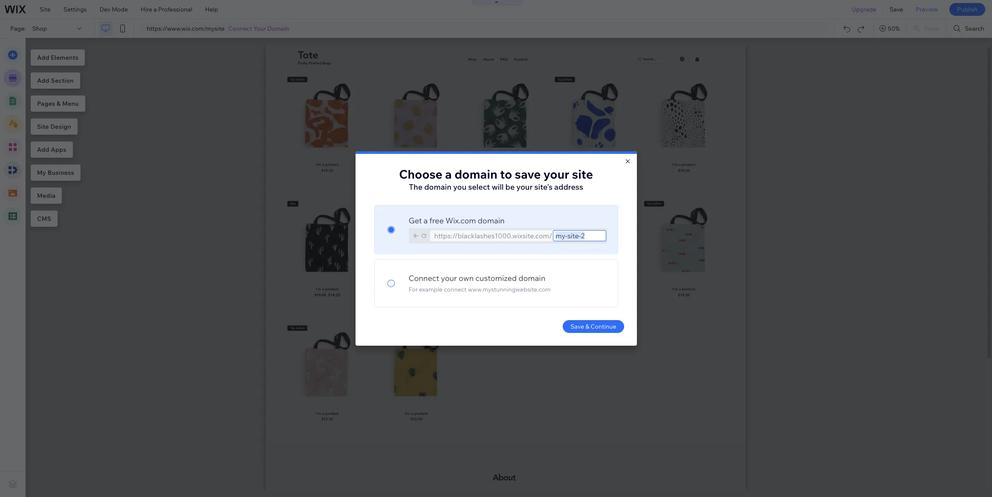 Task type: vqa. For each thing, say whether or not it's contained in the screenshot.
a
yes



Task type: describe. For each thing, give the bounding box(es) containing it.
will
[[492, 182, 504, 192]]

domain down choose
[[425, 182, 452, 192]]

50%
[[889, 25, 901, 32]]

&
[[586, 323, 590, 331]]

your
[[254, 25, 266, 32]]

save & continue button
[[563, 320, 624, 333]]

shop
[[32, 25, 47, 32]]

get
[[409, 216, 422, 226]]

www.mystunningwebsite.com
[[468, 286, 551, 294]]

your inside connect your own customized domain for example connect www.mystunningwebsite.com
[[441, 274, 457, 283]]

connect your own customized domain for example connect www.mystunningwebsite.com
[[409, 274, 551, 294]]

save
[[515, 167, 541, 182]]

tools
[[925, 25, 940, 32]]

professional
[[158, 6, 192, 13]]

1 horizontal spatial your
[[517, 182, 533, 192]]

save for save & continue
[[571, 323, 585, 331]]

site's
[[535, 182, 553, 192]]

preview
[[917, 6, 939, 13]]

connect
[[444, 286, 467, 294]]

publish
[[958, 6, 978, 13]]

be
[[506, 182, 515, 192]]

for
[[409, 286, 418, 294]]

0 vertical spatial connect
[[229, 25, 252, 32]]

https://blacklashes1000.wixsite.com/
[[435, 232, 553, 240]]

domain up select
[[455, 167, 498, 182]]

save for save
[[890, 6, 904, 13]]

upgrade
[[853, 6, 877, 13]]

wix.com
[[446, 216, 476, 226]]

site
[[573, 167, 594, 182]]

domain
[[268, 25, 289, 32]]

save button
[[884, 0, 910, 19]]

search button
[[948, 19, 993, 38]]

2 horizontal spatial your
[[544, 167, 570, 182]]



Task type: locate. For each thing, give the bounding box(es) containing it.
settings
[[63, 6, 87, 13]]

free
[[430, 216, 444, 226]]

1 horizontal spatial connect
[[409, 274, 440, 283]]

dev mode
[[100, 6, 128, 13]]

your up address on the top right of the page
[[544, 167, 570, 182]]

connect
[[229, 25, 252, 32], [409, 274, 440, 283]]

0 vertical spatial your
[[544, 167, 570, 182]]

a right choose
[[446, 167, 452, 182]]

save
[[890, 6, 904, 13], [571, 323, 585, 331]]

connect left your
[[229, 25, 252, 32]]

to
[[501, 167, 513, 182]]

choose a domain to save your site the domain you select will be your site's address
[[399, 167, 594, 192]]

preview button
[[910, 0, 945, 19]]

get a free wix.com domain
[[409, 216, 505, 226]]

domain
[[455, 167, 498, 182], [425, 182, 452, 192], [478, 216, 505, 226], [519, 274, 546, 283]]

continue
[[591, 323, 617, 331]]

help
[[205, 6, 218, 13]]

site
[[40, 6, 51, 13]]

save left the &
[[571, 323, 585, 331]]

1 vertical spatial your
[[517, 182, 533, 192]]

None text field
[[554, 230, 607, 242]]

domain up https://blacklashes1000.wixsite.com/
[[478, 216, 505, 226]]

2 horizontal spatial a
[[446, 167, 452, 182]]

save & continue
[[571, 323, 617, 331]]

0 vertical spatial save
[[890, 6, 904, 13]]

a for free
[[424, 216, 428, 226]]

2 vertical spatial a
[[424, 216, 428, 226]]

example
[[419, 286, 443, 294]]

1 horizontal spatial save
[[890, 6, 904, 13]]

1 vertical spatial a
[[446, 167, 452, 182]]

a inside choose a domain to save your site the domain you select will be your site's address
[[446, 167, 452, 182]]

dev
[[100, 6, 111, 13]]

hire a professional
[[141, 6, 192, 13]]

0 vertical spatial a
[[154, 6, 157, 13]]

save up 50%
[[890, 6, 904, 13]]

publish button
[[950, 3, 986, 16]]

select
[[469, 182, 490, 192]]

connect inside connect your own customized domain for example connect www.mystunningwebsite.com
[[409, 274, 440, 283]]

you
[[454, 182, 467, 192]]

a right get
[[424, 216, 428, 226]]

2 vertical spatial your
[[441, 274, 457, 283]]

https://www.wix.com/mysite connect your domain
[[147, 25, 289, 32]]

0 horizontal spatial connect
[[229, 25, 252, 32]]

tools button
[[907, 19, 947, 38]]

a for professional
[[154, 6, 157, 13]]

your up 'connect'
[[441, 274, 457, 283]]

0 horizontal spatial your
[[441, 274, 457, 283]]

your down save
[[517, 182, 533, 192]]

a for domain
[[446, 167, 452, 182]]

0 horizontal spatial save
[[571, 323, 585, 331]]

1 vertical spatial connect
[[409, 274, 440, 283]]

domain inside connect your own customized domain for example connect www.mystunningwebsite.com
[[519, 274, 546, 283]]

customized
[[476, 274, 517, 283]]

connect up "example"
[[409, 274, 440, 283]]

search
[[966, 25, 985, 32]]

choose
[[399, 167, 443, 182]]

address
[[555, 182, 584, 192]]

0 horizontal spatial a
[[154, 6, 157, 13]]

domain up www.mystunningwebsite.com
[[519, 274, 546, 283]]

1 horizontal spatial a
[[424, 216, 428, 226]]

a right hire
[[154, 6, 157, 13]]

the
[[409, 182, 423, 192]]

your
[[544, 167, 570, 182], [517, 182, 533, 192], [441, 274, 457, 283]]

mode
[[112, 6, 128, 13]]

a
[[154, 6, 157, 13], [446, 167, 452, 182], [424, 216, 428, 226]]

1 vertical spatial save
[[571, 323, 585, 331]]

50% button
[[875, 19, 907, 38]]

own
[[459, 274, 474, 283]]

hire
[[141, 6, 152, 13]]

https://www.wix.com/mysite
[[147, 25, 225, 32]]



